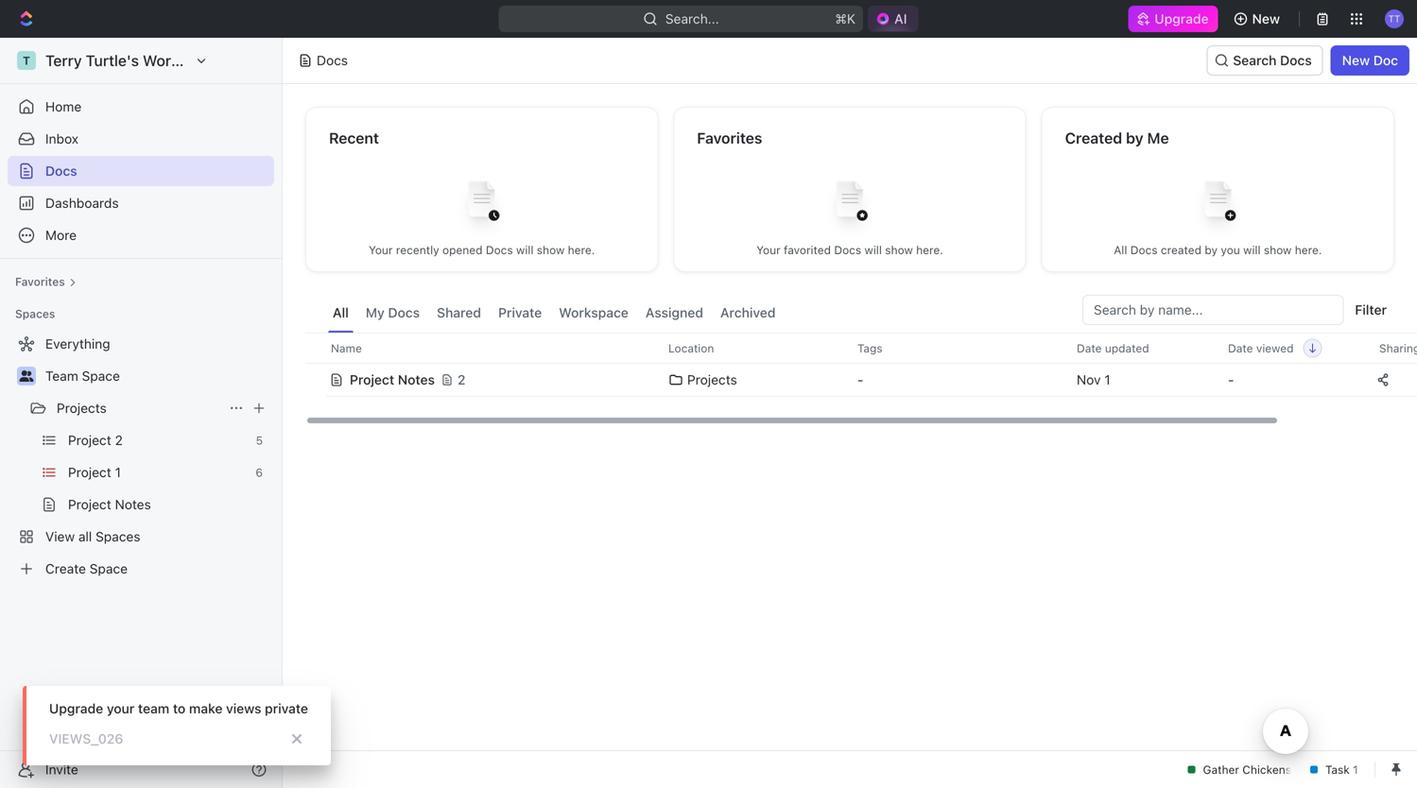 Task type: vqa. For each thing, say whether or not it's contained in the screenshot.


Task type: locate. For each thing, give the bounding box(es) containing it.
project down project 2
[[68, 465, 111, 480]]

row containing name
[[305, 333, 1417, 364]]

1 horizontal spatial favorites
[[697, 129, 762, 147]]

spaces down the favorites button
[[15, 307, 55, 321]]

0 horizontal spatial will
[[516, 243, 534, 257]]

1 vertical spatial favorites
[[15, 275, 65, 288]]

your for favorites
[[757, 243, 781, 257]]

0 vertical spatial spaces
[[15, 307, 55, 321]]

0 horizontal spatial notes
[[115, 497, 151, 512]]

1 horizontal spatial workspace
[[559, 305, 629, 321]]

workspace button
[[554, 295, 633, 333]]

docs right search
[[1280, 52, 1312, 68]]

team space link
[[45, 361, 270, 391]]

1 horizontal spatial upgrade
[[1155, 11, 1209, 26]]

search
[[1233, 52, 1277, 68]]

docs down inbox
[[45, 163, 77, 179]]

docs right favorited on the top right
[[834, 243, 861, 257]]

tab list containing all
[[328, 295, 780, 333]]

your for recent
[[369, 243, 393, 257]]

by left the you
[[1205, 243, 1218, 257]]

1
[[1105, 372, 1111, 388], [115, 465, 121, 480]]

1 vertical spatial spaces
[[96, 529, 140, 545]]

spaces
[[15, 307, 55, 321], [96, 529, 140, 545]]

0 vertical spatial all
[[1114, 243, 1127, 257]]

upgrade
[[1155, 11, 1209, 26], [49, 701, 103, 717]]

1 horizontal spatial project notes
[[350, 372, 435, 388]]

1 - from the left
[[858, 372, 864, 388]]

favorites button
[[8, 270, 84, 293]]

all inside button
[[333, 305, 349, 321]]

2 horizontal spatial here.
[[1295, 243, 1322, 257]]

0 vertical spatial new
[[1252, 11, 1280, 26]]

workspace up home link
[[143, 52, 221, 69]]

1 vertical spatial workspace
[[559, 305, 629, 321]]

invite
[[45, 762, 78, 778]]

2 row from the top
[[305, 361, 1417, 399]]

will right the you
[[1243, 243, 1261, 257]]

new
[[1252, 11, 1280, 26], [1342, 52, 1370, 68]]

1 horizontal spatial new
[[1342, 52, 1370, 68]]

0 horizontal spatial project notes
[[68, 497, 151, 512]]

tt
[[1388, 13, 1401, 24]]

1 horizontal spatial here.
[[916, 243, 943, 257]]

2 down shared button
[[458, 372, 466, 388]]

1 vertical spatial 1
[[115, 465, 121, 480]]

1 inside sidebar navigation
[[115, 465, 121, 480]]

project notes inside tree
[[68, 497, 151, 512]]

will down no favorited docs image
[[865, 243, 882, 257]]

project up view all spaces at the left bottom of page
[[68, 497, 111, 512]]

0 horizontal spatial favorites
[[15, 275, 65, 288]]

1 down project 2
[[115, 465, 121, 480]]

2 date from the left
[[1228, 342, 1253, 355]]

1 horizontal spatial 2
[[458, 372, 466, 388]]

all left my
[[333, 305, 349, 321]]

tree containing everything
[[8, 329, 274, 584]]

0 horizontal spatial here.
[[568, 243, 595, 257]]

1 vertical spatial notes
[[115, 497, 151, 512]]

create space link
[[8, 554, 270, 584]]

date viewed button
[[1217, 334, 1322, 363]]

your favorited docs will show here.
[[757, 243, 943, 257]]

terry turtle's workspace, , element
[[17, 51, 36, 70]]

by left me
[[1126, 129, 1144, 147]]

0 horizontal spatial 2
[[115, 433, 123, 448]]

5
[[256, 434, 263, 447]]

by
[[1126, 129, 1144, 147], [1205, 243, 1218, 257]]

project 2
[[68, 433, 123, 448]]

0 horizontal spatial -
[[858, 372, 864, 388]]

show
[[537, 243, 565, 257], [885, 243, 913, 257], [1264, 243, 1292, 257]]

search docs
[[1233, 52, 1312, 68]]

show up private
[[537, 243, 565, 257]]

notes down my docs button
[[398, 372, 435, 388]]

0 horizontal spatial projects
[[57, 400, 107, 416]]

viewed
[[1256, 342, 1294, 355]]

date viewed
[[1228, 342, 1294, 355]]

project inside row
[[350, 372, 394, 388]]

terry
[[45, 52, 82, 69]]

3 will from the left
[[1243, 243, 1261, 257]]

1 horizontal spatial your
[[757, 243, 781, 257]]

you
[[1221, 243, 1240, 257]]

0 vertical spatial upgrade
[[1155, 11, 1209, 26]]

show down no favorited docs image
[[885, 243, 913, 257]]

row containing project notes
[[305, 361, 1417, 399]]

inbox
[[45, 131, 79, 147]]

docs inside sidebar navigation
[[45, 163, 77, 179]]

1 your from the left
[[369, 243, 393, 257]]

2 inside row
[[458, 372, 466, 388]]

2 down projects "link"
[[115, 433, 123, 448]]

docs
[[317, 52, 348, 68], [1280, 52, 1312, 68], [45, 163, 77, 179], [486, 243, 513, 257], [834, 243, 861, 257], [1131, 243, 1158, 257], [388, 305, 420, 321]]

user group image
[[19, 371, 34, 382]]

2 inside tree
[[115, 433, 123, 448]]

tree
[[8, 329, 274, 584]]

new doc button
[[1331, 45, 1410, 76]]

0 vertical spatial project notes
[[350, 372, 435, 388]]

2
[[458, 372, 466, 388], [115, 433, 123, 448]]

home
[[45, 99, 82, 114]]

will
[[516, 243, 534, 257], [865, 243, 882, 257], [1243, 243, 1261, 257]]

new inside new button
[[1252, 11, 1280, 26]]

0 horizontal spatial 1
[[115, 465, 121, 480]]

0 vertical spatial space
[[82, 368, 120, 384]]

1 horizontal spatial by
[[1205, 243, 1218, 257]]

project 1 link
[[68, 458, 248, 488]]

my
[[366, 305, 385, 321]]

date
[[1077, 342, 1102, 355], [1228, 342, 1253, 355]]

3 show from the left
[[1264, 243, 1292, 257]]

2 your from the left
[[757, 243, 781, 257]]

filter
[[1355, 302, 1387, 318]]

0 vertical spatial 2
[[458, 372, 466, 388]]

project notes
[[350, 372, 435, 388], [68, 497, 151, 512]]

0 horizontal spatial new
[[1252, 11, 1280, 26]]

1 show from the left
[[537, 243, 565, 257]]

filter button
[[1348, 295, 1395, 325]]

new inside new doc button
[[1342, 52, 1370, 68]]

name
[[331, 342, 362, 355]]

upgrade left new button
[[1155, 11, 1209, 26]]

team
[[45, 368, 78, 384]]

projects
[[687, 372, 737, 388], [57, 400, 107, 416]]

spaces right all
[[96, 529, 140, 545]]

6
[[256, 466, 263, 479]]

2 - from the left
[[1228, 372, 1234, 388]]

upgrade inside upgrade link
[[1155, 11, 1209, 26]]

0 vertical spatial by
[[1126, 129, 1144, 147]]

1 vertical spatial 2
[[115, 433, 123, 448]]

all button
[[328, 295, 353, 333]]

1 vertical spatial project notes
[[68, 497, 151, 512]]

1 vertical spatial all
[[333, 305, 349, 321]]

workspace inside workspace "button"
[[559, 305, 629, 321]]

1 vertical spatial by
[[1205, 243, 1218, 257]]

date up nov
[[1077, 342, 1102, 355]]

your
[[369, 243, 393, 257], [757, 243, 781, 257]]

1 horizontal spatial notes
[[398, 372, 435, 388]]

your left favorited on the top right
[[757, 243, 781, 257]]

will right the opened
[[516, 243, 534, 257]]

1 vertical spatial space
[[90, 561, 128, 577]]

your left "recently"
[[369, 243, 393, 257]]

1 vertical spatial projects
[[57, 400, 107, 416]]

shared button
[[432, 295, 486, 333]]

1 vertical spatial upgrade
[[49, 701, 103, 717]]

0 horizontal spatial your
[[369, 243, 393, 257]]

1 horizontal spatial date
[[1228, 342, 1253, 355]]

updated
[[1105, 342, 1149, 355]]

0 vertical spatial notes
[[398, 372, 435, 388]]

row
[[305, 333, 1417, 364], [305, 361, 1417, 399]]

1 horizontal spatial spaces
[[96, 529, 140, 545]]

1 horizontal spatial will
[[865, 243, 882, 257]]

0 vertical spatial workspace
[[143, 52, 221, 69]]

1 horizontal spatial show
[[885, 243, 913, 257]]

date left "viewed" at the right of the page
[[1228, 342, 1253, 355]]

your
[[107, 701, 135, 717]]

upgrade for upgrade
[[1155, 11, 1209, 26]]

project down name
[[350, 372, 394, 388]]

-
[[858, 372, 864, 388], [1228, 372, 1234, 388]]

1 here. from the left
[[568, 243, 595, 257]]

0 horizontal spatial date
[[1077, 342, 1102, 355]]

- down tags
[[858, 372, 864, 388]]

0 horizontal spatial workspace
[[143, 52, 221, 69]]

space down view all spaces at the left bottom of page
[[90, 561, 128, 577]]

create
[[45, 561, 86, 577]]

archived button
[[716, 295, 780, 333]]

new button
[[1226, 4, 1292, 34]]

3 here. from the left
[[1295, 243, 1322, 257]]

2 will from the left
[[865, 243, 882, 257]]

notes up view all spaces link
[[115, 497, 151, 512]]

views_026
[[49, 731, 123, 747]]

1 vertical spatial new
[[1342, 52, 1370, 68]]

project notes down the project 1
[[68, 497, 151, 512]]

show right the you
[[1264, 243, 1292, 257]]

views
[[226, 701, 261, 717]]

new left doc
[[1342, 52, 1370, 68]]

1 horizontal spatial all
[[1114, 243, 1127, 257]]

projects down the location
[[687, 372, 737, 388]]

0 vertical spatial 1
[[1105, 372, 1111, 388]]

table
[[305, 333, 1417, 399]]

home link
[[8, 92, 274, 122]]

workspace
[[143, 52, 221, 69], [559, 305, 629, 321]]

2 horizontal spatial will
[[1243, 243, 1261, 257]]

notes
[[398, 372, 435, 388], [115, 497, 151, 512]]

favorites inside the favorites button
[[15, 275, 65, 288]]

1 horizontal spatial -
[[1228, 372, 1234, 388]]

project notes down name
[[350, 372, 435, 388]]

space
[[82, 368, 120, 384], [90, 561, 128, 577]]

new up search docs button
[[1252, 11, 1280, 26]]

project
[[350, 372, 394, 388], [68, 433, 111, 448], [68, 465, 111, 480], [68, 497, 111, 512]]

new for new
[[1252, 11, 1280, 26]]

1 date from the left
[[1077, 342, 1102, 355]]

projects down team space
[[57, 400, 107, 416]]

private
[[265, 701, 308, 717]]

upgrade up views_026
[[49, 701, 103, 717]]

0 horizontal spatial all
[[333, 305, 349, 321]]

turtle's
[[86, 52, 139, 69]]

1 row from the top
[[305, 333, 1417, 364]]

workspace right private
[[559, 305, 629, 321]]

1 horizontal spatial projects
[[687, 372, 737, 388]]

opened
[[442, 243, 483, 257]]

0 vertical spatial projects
[[687, 372, 737, 388]]

1 right nov
[[1105, 372, 1111, 388]]

space right team
[[82, 368, 120, 384]]

workspace inside sidebar navigation
[[143, 52, 221, 69]]

project up the project 1
[[68, 433, 111, 448]]

2 horizontal spatial show
[[1264, 243, 1292, 257]]

team
[[138, 701, 169, 717]]

- down date viewed at the top of page
[[1228, 372, 1234, 388]]

tab list
[[328, 295, 780, 333]]

all left created
[[1114, 243, 1127, 257]]

0 horizontal spatial upgrade
[[49, 701, 103, 717]]

tt button
[[1379, 4, 1410, 34]]

assigned button
[[641, 295, 708, 333]]

view all spaces
[[45, 529, 140, 545]]

1 horizontal spatial 1
[[1105, 372, 1111, 388]]

0 horizontal spatial by
[[1126, 129, 1144, 147]]

0 horizontal spatial show
[[537, 243, 565, 257]]

project for project 1 link
[[68, 465, 111, 480]]



Task type: describe. For each thing, give the bounding box(es) containing it.
view all spaces link
[[8, 522, 270, 552]]

t
[[23, 54, 30, 67]]

table containing project notes
[[305, 333, 1417, 399]]

1 for nov 1
[[1105, 372, 1111, 388]]

private button
[[494, 295, 547, 333]]

recent
[[329, 129, 379, 147]]

project notes link
[[68, 490, 270, 520]]

project for project notes link
[[68, 497, 111, 512]]

my docs
[[366, 305, 420, 321]]

my docs button
[[361, 295, 425, 333]]

archived
[[720, 305, 776, 321]]

tags
[[858, 342, 883, 355]]

shared
[[437, 305, 481, 321]]

filter button
[[1348, 295, 1395, 325]]

to
[[173, 701, 186, 717]]

create space
[[45, 561, 128, 577]]

project for project 2 link
[[68, 433, 111, 448]]

upgrade link
[[1128, 6, 1218, 32]]

0 horizontal spatial spaces
[[15, 307, 55, 321]]

all for all
[[333, 305, 349, 321]]

all
[[78, 529, 92, 545]]

0 vertical spatial favorites
[[697, 129, 762, 147]]

inbox link
[[8, 124, 274, 154]]

make
[[189, 701, 223, 717]]

no created by me docs image
[[1180, 167, 1256, 243]]

space for create space
[[90, 561, 128, 577]]

recently
[[396, 243, 439, 257]]

1 for project 1
[[115, 465, 121, 480]]

date for date updated
[[1077, 342, 1102, 355]]

2 here. from the left
[[916, 243, 943, 257]]

date for date viewed
[[1228, 342, 1253, 355]]

more
[[45, 227, 77, 243]]

notes inside tree
[[115, 497, 151, 512]]

private
[[498, 305, 542, 321]]

sidebar navigation
[[0, 38, 286, 789]]

project 2 link
[[68, 425, 248, 456]]

upgrade your team to make views private
[[49, 701, 308, 717]]

created by me
[[1065, 129, 1169, 147]]

spaces inside tree
[[96, 529, 140, 545]]

all for all docs created by you will show here.
[[1114, 243, 1127, 257]]

nov 1
[[1077, 372, 1111, 388]]

projects link
[[57, 393, 221, 424]]

all docs created by you will show here.
[[1114, 243, 1322, 257]]

no recent docs image
[[444, 167, 520, 243]]

everything link
[[8, 329, 270, 359]]

your recently opened docs will show here.
[[369, 243, 595, 257]]

favorited
[[784, 243, 831, 257]]

ai
[[894, 11, 907, 26]]

date updated button
[[1066, 334, 1161, 363]]

⌘k
[[835, 11, 856, 26]]

dashboards link
[[8, 188, 274, 218]]

new doc
[[1342, 52, 1398, 68]]

no favorited docs image
[[812, 167, 888, 243]]

upgrade for upgrade your team to make views private
[[49, 701, 103, 717]]

1 will from the left
[[516, 243, 534, 257]]

created
[[1161, 243, 1202, 257]]

projects inside row
[[687, 372, 737, 388]]

tree inside sidebar navigation
[[8, 329, 274, 584]]

sharing
[[1379, 342, 1417, 355]]

docs right the opened
[[486, 243, 513, 257]]

terry turtle's workspace
[[45, 52, 221, 69]]

ai button
[[868, 6, 919, 32]]

more button
[[8, 220, 274, 251]]

team space
[[45, 368, 120, 384]]

docs left created
[[1131, 243, 1158, 257]]

view
[[45, 529, 75, 545]]

Search by name... text field
[[1094, 296, 1332, 324]]

everything
[[45, 336, 110, 352]]

docs link
[[8, 156, 274, 186]]

me
[[1147, 129, 1169, 147]]

date updated
[[1077, 342, 1149, 355]]

projects inside "link"
[[57, 400, 107, 416]]

dashboards
[[45, 195, 119, 211]]

assigned
[[646, 305, 703, 321]]

doc
[[1374, 52, 1398, 68]]

search docs button
[[1207, 45, 1323, 76]]

location
[[668, 342, 714, 355]]

space for team space
[[82, 368, 120, 384]]

docs up "recent"
[[317, 52, 348, 68]]

created
[[1065, 129, 1122, 147]]

search...
[[665, 11, 719, 26]]

notes inside row
[[398, 372, 435, 388]]

project notes inside row
[[350, 372, 435, 388]]

project 1
[[68, 465, 121, 480]]

new for new doc
[[1342, 52, 1370, 68]]

nov
[[1077, 372, 1101, 388]]

2 show from the left
[[885, 243, 913, 257]]

docs right my
[[388, 305, 420, 321]]



